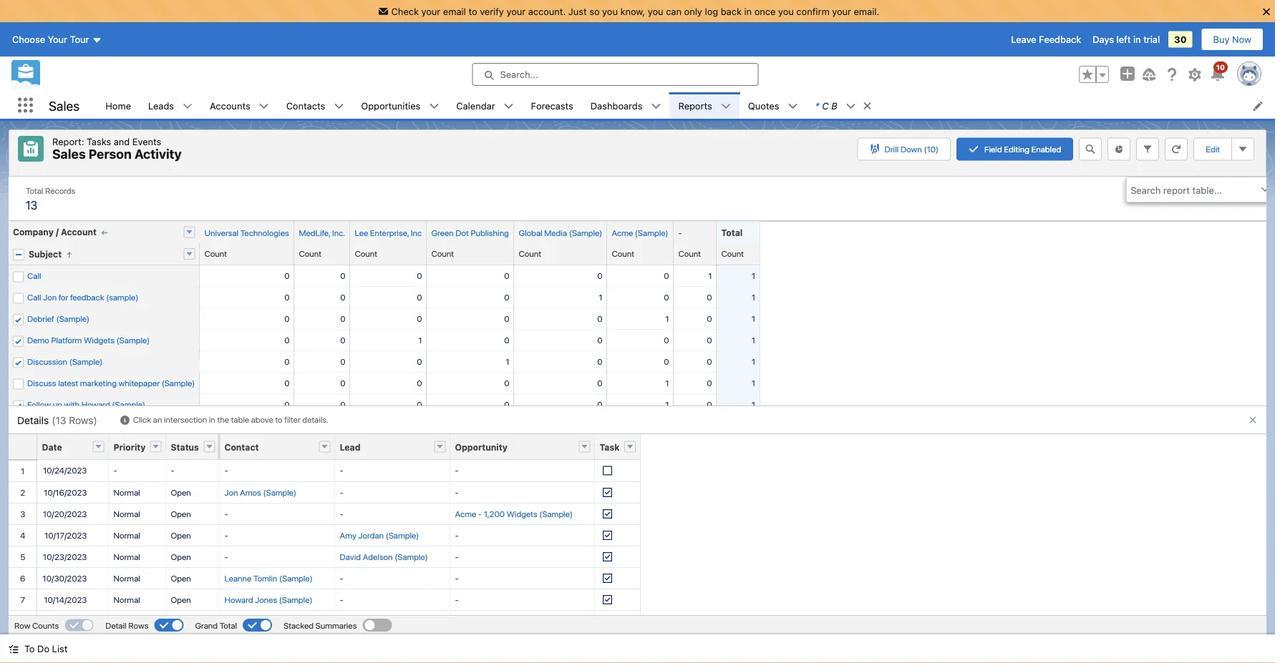 Task type: locate. For each thing, give the bounding box(es) containing it.
calendar link
[[448, 92, 504, 119]]

text default image inside reports list item
[[721, 101, 731, 111]]

quotes list item
[[740, 92, 807, 119]]

text default image for reports
[[721, 101, 731, 111]]

3 you from the left
[[778, 6, 794, 16]]

text default image inside 'to do list' button
[[9, 645, 19, 655]]

text default image left to
[[9, 645, 19, 655]]

in
[[744, 6, 752, 16], [1134, 34, 1141, 45]]

forecasts link
[[522, 92, 582, 119]]

text default image for opportunities
[[429, 101, 439, 111]]

text default image inside "opportunities" list item
[[429, 101, 439, 111]]

text default image for quotes
[[788, 101, 798, 111]]

to do list button
[[0, 635, 76, 664]]

b
[[832, 100, 838, 111]]

back
[[721, 6, 742, 16]]

your right verify
[[507, 6, 526, 16]]

list item containing *
[[807, 92, 879, 119]]

3 your from the left
[[832, 6, 851, 16]]

1 horizontal spatial in
[[1134, 34, 1141, 45]]

text default image inside 'calendar' "list item"
[[504, 101, 514, 111]]

days left in trial
[[1093, 34, 1160, 45]]

5 text default image from the left
[[788, 101, 798, 111]]

2 horizontal spatial you
[[778, 6, 794, 16]]

1 horizontal spatial you
[[648, 6, 664, 16]]

0 horizontal spatial you
[[602, 6, 618, 16]]

you left can
[[648, 6, 664, 16]]

opportunities link
[[353, 92, 429, 119]]

dashboards list item
[[582, 92, 670, 119]]

choose your tour button
[[11, 28, 103, 51]]

now
[[1233, 34, 1252, 45]]

1 text default image from the left
[[259, 101, 269, 111]]

text default image
[[259, 101, 269, 111], [334, 101, 344, 111], [429, 101, 439, 111], [504, 101, 514, 111], [788, 101, 798, 111], [846, 101, 856, 111]]

1 horizontal spatial your
[[507, 6, 526, 16]]

text default image inside contacts list item
[[334, 101, 344, 111]]

your
[[48, 34, 67, 45]]

text default image right b
[[846, 101, 856, 111]]

opportunities list item
[[353, 92, 448, 119]]

text default image inside accounts list item
[[259, 101, 269, 111]]

* c b
[[815, 100, 838, 111]]

text default image for accounts
[[259, 101, 269, 111]]

do
[[37, 644, 49, 655]]

in right left
[[1134, 34, 1141, 45]]

once
[[755, 6, 776, 16]]

reports link
[[670, 92, 721, 119]]

3 text default image from the left
[[429, 101, 439, 111]]

home
[[105, 100, 131, 111]]

trial
[[1144, 34, 1160, 45]]

text default image inside 'dashboards' list item
[[651, 101, 661, 111]]

your left email.
[[832, 6, 851, 16]]

to
[[24, 644, 35, 655]]

check your email to verify your account. just so you know, you can only log back in once you confirm your email.
[[391, 6, 880, 16]]

your left the email
[[421, 6, 441, 16]]

list item
[[807, 92, 879, 119]]

10 button
[[1210, 62, 1228, 83]]

you
[[602, 6, 618, 16], [648, 6, 664, 16], [778, 6, 794, 16]]

text default image left calendar at top left
[[429, 101, 439, 111]]

sales
[[49, 98, 80, 113]]

0 horizontal spatial your
[[421, 6, 441, 16]]

text default image right calendar at top left
[[504, 101, 514, 111]]

group
[[1079, 66, 1109, 83]]

text default image
[[863, 101, 873, 111], [183, 101, 193, 111], [651, 101, 661, 111], [721, 101, 731, 111], [9, 645, 19, 655]]

text default image for leads
[[183, 101, 193, 111]]

your
[[421, 6, 441, 16], [507, 6, 526, 16], [832, 6, 851, 16]]

text default image inside quotes list item
[[788, 101, 798, 111]]

2 text default image from the left
[[334, 101, 344, 111]]

6 text default image from the left
[[846, 101, 856, 111]]

so
[[590, 6, 600, 16]]

you right 'once'
[[778, 6, 794, 16]]

10
[[1217, 63, 1225, 71]]

email
[[443, 6, 466, 16]]

1 vertical spatial in
[[1134, 34, 1141, 45]]

text default image right reports
[[721, 101, 731, 111]]

0 vertical spatial in
[[744, 6, 752, 16]]

in right back
[[744, 6, 752, 16]]

quotes
[[748, 100, 780, 111]]

accounts list item
[[201, 92, 278, 119]]

4 text default image from the left
[[504, 101, 514, 111]]

list
[[97, 92, 1275, 119]]

home link
[[97, 92, 140, 119]]

2 your from the left
[[507, 6, 526, 16]]

accounts link
[[201, 92, 259, 119]]

text default image left *
[[788, 101, 798, 111]]

log
[[705, 6, 718, 16]]

account.
[[528, 6, 566, 16]]

reports
[[679, 100, 712, 111]]

you right so
[[602, 6, 618, 16]]

buy now button
[[1201, 28, 1264, 51]]

contacts link
[[278, 92, 334, 119]]

2 horizontal spatial your
[[832, 6, 851, 16]]

text default image right leads
[[183, 101, 193, 111]]

text default image right accounts
[[259, 101, 269, 111]]

text default image left the reports link
[[651, 101, 661, 111]]

text default image inside 'leads' list item
[[183, 101, 193, 111]]

text default image right contacts
[[334, 101, 344, 111]]

reports list item
[[670, 92, 740, 119]]

just
[[569, 6, 587, 16]]

only
[[684, 6, 702, 16]]



Task type: vqa. For each thing, say whether or not it's contained in the screenshot.
11/12/2023
no



Task type: describe. For each thing, give the bounding box(es) containing it.
text default image right b
[[863, 101, 873, 111]]

text default image for calendar
[[504, 101, 514, 111]]

opportunities
[[361, 100, 421, 111]]

feedback
[[1039, 34, 1082, 45]]

choose your tour
[[12, 34, 89, 45]]

verify
[[480, 6, 504, 16]]

leads link
[[140, 92, 183, 119]]

left
[[1117, 34, 1131, 45]]

days
[[1093, 34, 1114, 45]]

text default image for contacts
[[334, 101, 344, 111]]

buy now
[[1214, 34, 1252, 45]]

1 you from the left
[[602, 6, 618, 16]]

choose
[[12, 34, 45, 45]]

1 your from the left
[[421, 6, 441, 16]]

contacts list item
[[278, 92, 353, 119]]

tour
[[70, 34, 89, 45]]

c
[[822, 100, 829, 111]]

leads
[[148, 100, 174, 111]]

to do list
[[24, 644, 68, 655]]

contacts
[[286, 100, 325, 111]]

list
[[52, 644, 68, 655]]

dashboards
[[591, 100, 643, 111]]

0 horizontal spatial in
[[744, 6, 752, 16]]

can
[[666, 6, 682, 16]]

email.
[[854, 6, 880, 16]]

calendar
[[456, 100, 495, 111]]

accounts
[[210, 100, 250, 111]]

2 you from the left
[[648, 6, 664, 16]]

*
[[815, 100, 820, 111]]

buy
[[1214, 34, 1230, 45]]

know,
[[621, 6, 645, 16]]

quotes link
[[740, 92, 788, 119]]

leave
[[1011, 34, 1037, 45]]

text default image for dashboards
[[651, 101, 661, 111]]

leave feedback
[[1011, 34, 1082, 45]]

leave feedback link
[[1011, 34, 1082, 45]]

list containing home
[[97, 92, 1275, 119]]

30
[[1175, 34, 1187, 45]]

to
[[469, 6, 477, 16]]

forecasts
[[531, 100, 573, 111]]

confirm
[[797, 6, 830, 16]]

search... button
[[472, 63, 759, 86]]

leads list item
[[140, 92, 201, 119]]

dashboards link
[[582, 92, 651, 119]]

calendar list item
[[448, 92, 522, 119]]

search...
[[500, 69, 539, 80]]

check
[[391, 6, 419, 16]]



